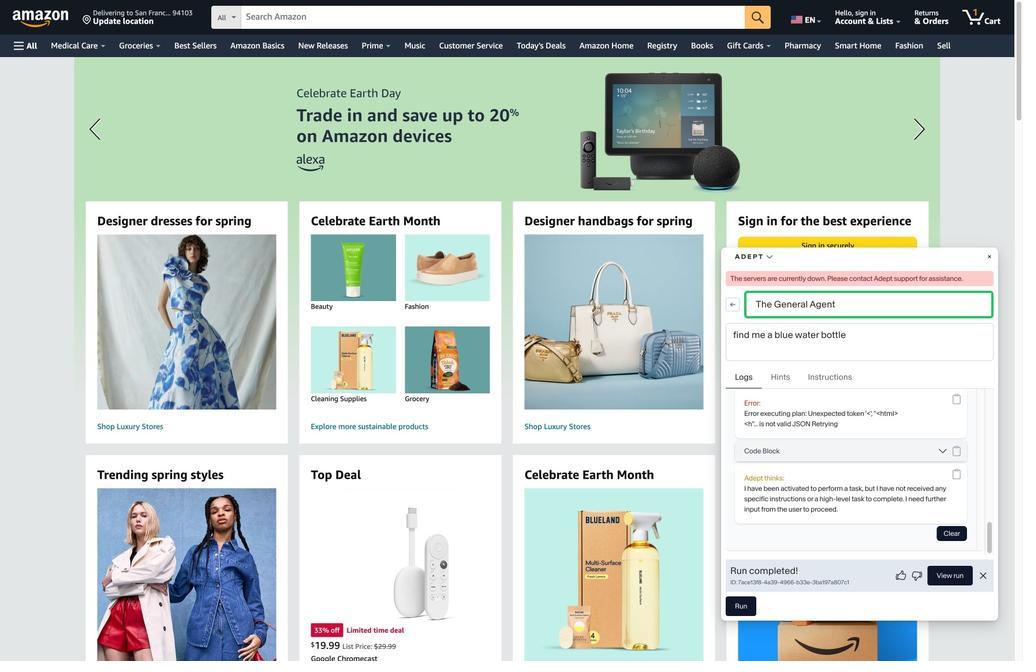 Task type: describe. For each thing, give the bounding box(es) containing it.
trending spring styles image
[[77, 489, 296, 662]]

celebrate earth day. trade in and save up to 20% on amazon devices. alexa. image
[[74, 57, 940, 404]]

fashion image
[[394, 235, 501, 301]]

cleaning supplies image
[[300, 327, 407, 394]]

join prime. unlock deals. image
[[738, 465, 917, 662]]

grocery image
[[394, 327, 501, 394]]

none submit inside navigation navigation
[[745, 6, 771, 29]]

shop designer handbags in luxury stores at amazon fashion. image
[[505, 235, 723, 410]]

none search field inside navigation navigation
[[211, 6, 771, 30]]



Task type: vqa. For each thing, say whether or not it's contained in the screenshot.
Shop designer handbags in Luxury Stores at Amazon Fashion. image
yes



Task type: locate. For each thing, give the bounding box(es) containing it.
shop designer dresses for spring. image
[[77, 235, 296, 410]]

Search Amazon text field
[[241, 6, 745, 28]]

main content
[[0, 57, 1015, 662]]

None search field
[[211, 6, 771, 30]]

navigation navigation
[[0, 0, 1015, 57]]

google chromecast image
[[346, 489, 455, 621]]

celebrate earth month image
[[505, 489, 723, 662]]

beauty image
[[300, 235, 407, 301]]

amazon image
[[13, 10, 69, 28]]

None submit
[[745, 6, 771, 29]]



